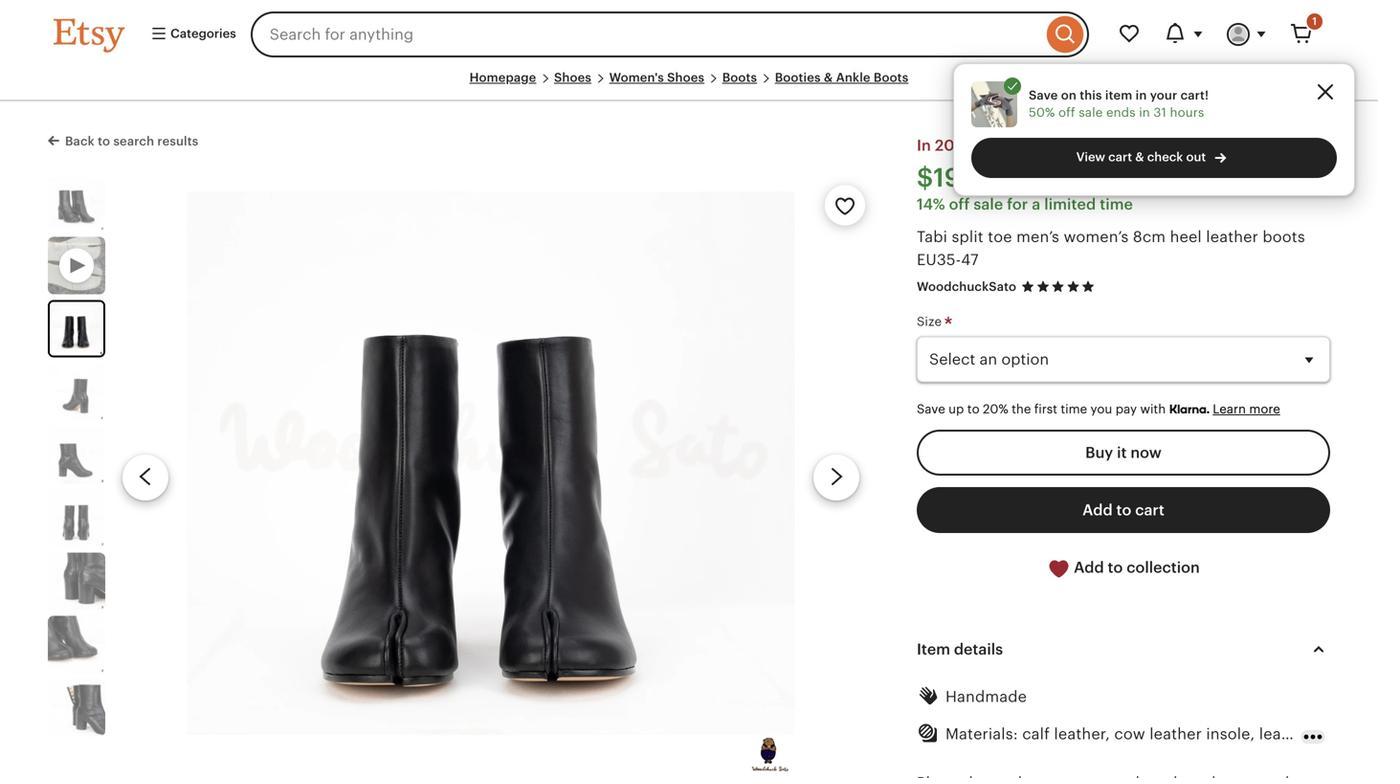 Task type: describe. For each thing, give the bounding box(es) containing it.
woodchucksato link
[[917, 279, 1017, 294]]

hours
[[1171, 105, 1205, 120]]

0 horizontal spatial tabi split toe mens womens 8cm heel leather boots eu35-47 image 2 image
[[50, 302, 103, 356]]

split
[[952, 228, 984, 245]]

back to search results
[[65, 134, 199, 149]]

details
[[955, 641, 1004, 658]]

save on this item in your cart! 50% off sale ends in 31 hours
[[1029, 88, 1210, 120]]

handmade
[[946, 688, 1027, 705]]

up
[[949, 402, 965, 416]]

2 boots from the left
[[874, 70, 909, 85]]

klarna.
[[1170, 402, 1210, 417]]

Search for anything text field
[[251, 11, 1043, 57]]

to for add to cart
[[1117, 502, 1132, 519]]

leather,
[[1055, 726, 1111, 743]]

1 horizontal spatial tabi split toe mens womens 8cm heel leather boots eu35-47 image 2 image
[[187, 174, 795, 778]]

on
[[1062, 88, 1077, 102]]

1 vertical spatial &
[[1136, 150, 1145, 164]]

menu bar containing homepage
[[54, 69, 1325, 102]]

the
[[1012, 402, 1032, 416]]

in 20+ carts
[[917, 137, 1005, 154]]

check
[[1148, 150, 1184, 164]]

booties
[[775, 70, 821, 85]]

$191.29
[[917, 163, 1012, 192]]

0 vertical spatial cart
[[1109, 150, 1133, 164]]

cow
[[1115, 726, 1146, 743]]

tabi split toe mens womens 8cm heel leather boots eu35-47 image 6 image
[[48, 553, 105, 610]]

save for ends
[[1029, 88, 1059, 102]]

add to collection
[[1071, 559, 1200, 576]]

eu35-
[[917, 251, 961, 268]]

time for first
[[1061, 402, 1088, 416]]

$191.29 $222.43
[[917, 163, 1066, 192]]

tabi split toe mens womens 8cm heel leather boots eu35-47 image 1 image
[[48, 174, 105, 231]]

save for klarna.
[[917, 402, 946, 416]]

2 horizontal spatial leather
[[1260, 726, 1312, 743]]

1 link
[[1279, 11, 1325, 57]]

1 boots from the left
[[723, 70, 758, 85]]

tabi split toe mens womens 8cm heel leather boots eu35-47 image 5 image
[[48, 490, 105, 547]]

tabi
[[917, 228, 948, 245]]

add to cart
[[1083, 502, 1165, 519]]

1
[[1313, 15, 1318, 27]]

item details
[[917, 641, 1004, 658]]

this
[[1080, 88, 1103, 102]]

tabi split toe mens womens 8cm heel leather boots eu35-47 image 4 image
[[48, 426, 105, 484]]

to for add to collection
[[1108, 559, 1124, 576]]

now
[[1131, 444, 1162, 462]]

women's
[[610, 70, 664, 85]]

add to collection button
[[917, 545, 1331, 592]]

14%
[[917, 196, 946, 213]]

31
[[1154, 105, 1167, 120]]

in
[[917, 137, 932, 154]]

calf
[[1023, 726, 1050, 743]]

sale inside save on this item in your cart! 50% off sale ends in 31 hours
[[1079, 105, 1103, 120]]

out
[[1187, 150, 1207, 164]]

materials:
[[946, 726, 1019, 743]]

0 vertical spatial &
[[824, 70, 833, 85]]

carts
[[967, 137, 1005, 154]]

limited
[[1045, 196, 1097, 213]]

collection
[[1127, 559, 1200, 576]]

back
[[65, 134, 95, 149]]

shoes link
[[554, 70, 592, 85]]

boots
[[1263, 228, 1306, 245]]

women's shoes
[[610, 70, 705, 85]]

it
[[1118, 444, 1127, 462]]

time for limited
[[1100, 196, 1134, 213]]

20+
[[935, 137, 964, 154]]

a
[[1032, 196, 1041, 213]]

learn more button
[[1213, 402, 1281, 416]]

buy it now button
[[917, 430, 1331, 476]]

outsole
[[1317, 726, 1372, 743]]

size
[[917, 315, 946, 329]]

learn
[[1213, 402, 1247, 416]]

tabi split toe men's women's 8cm heel leather boots eu35-47
[[917, 228, 1306, 268]]

add to cart button
[[917, 487, 1331, 533]]

to inside save up to 20% the first time you pay with klarna. learn more
[[968, 402, 980, 416]]



Task type: vqa. For each thing, say whether or not it's contained in the screenshot.
right my
no



Task type: locate. For each thing, give the bounding box(es) containing it.
first
[[1035, 402, 1058, 416]]

to for back to search results
[[98, 134, 110, 149]]

1 horizontal spatial shoes
[[668, 70, 705, 85]]

materials: calf leather, cow leather insole, leather outsole
[[946, 726, 1372, 743]]

save
[[1029, 88, 1059, 102], [917, 402, 946, 416]]

time left the you
[[1061, 402, 1088, 416]]

boots right ankle
[[874, 70, 909, 85]]

in right item
[[1136, 88, 1148, 102]]

1 horizontal spatial &
[[1136, 150, 1145, 164]]

sale down $191.29 $222.43
[[974, 196, 1004, 213]]

1 vertical spatial in
[[1140, 105, 1151, 120]]

0 vertical spatial add
[[1083, 502, 1113, 519]]

categories banner
[[19, 0, 1360, 69]]

menu bar
[[54, 69, 1325, 102]]

categories
[[168, 26, 236, 41]]

women's shoes link
[[610, 70, 705, 85]]

boots
[[723, 70, 758, 85], [874, 70, 909, 85]]

1 vertical spatial save
[[917, 402, 946, 416]]

None search field
[[251, 11, 1090, 57]]

buy
[[1086, 444, 1114, 462]]

homepage
[[470, 70, 537, 85]]

tabi split toe mens womens 8cm heel leather boots eu35-47 image 3 image
[[48, 363, 105, 421]]

back to search results link
[[48, 130, 199, 150]]

1 horizontal spatial boots
[[874, 70, 909, 85]]

add
[[1083, 502, 1113, 519], [1074, 559, 1105, 576]]

off down $191.29
[[949, 196, 970, 213]]

view
[[1077, 150, 1106, 164]]

search
[[113, 134, 154, 149]]

add down add to cart button
[[1074, 559, 1105, 576]]

cart down now in the right of the page
[[1136, 502, 1165, 519]]

for
[[1008, 196, 1029, 213]]

0 horizontal spatial time
[[1061, 402, 1088, 416]]

0 horizontal spatial save
[[917, 402, 946, 416]]

0 horizontal spatial off
[[949, 196, 970, 213]]

save up to 20% the first time you pay with klarna. learn more
[[917, 402, 1281, 417]]

0 horizontal spatial sale
[[974, 196, 1004, 213]]

0 horizontal spatial boots
[[723, 70, 758, 85]]

shoes
[[554, 70, 592, 85], [668, 70, 705, 85]]

shoes down categories banner
[[668, 70, 705, 85]]

add inside add to cart button
[[1083, 502, 1113, 519]]

1 vertical spatial time
[[1061, 402, 1088, 416]]

& left ankle
[[824, 70, 833, 85]]

booties & ankle boots
[[775, 70, 909, 85]]

woodchucksato
[[917, 279, 1017, 294]]

add down 'buy'
[[1083, 502, 1113, 519]]

save left up
[[917, 402, 946, 416]]

more
[[1250, 402, 1281, 416]]

off
[[1059, 105, 1076, 120], [949, 196, 970, 213]]

sale
[[1079, 105, 1103, 120], [974, 196, 1004, 213]]

to right up
[[968, 402, 980, 416]]

save inside save on this item in your cart! 50% off sale ends in 31 hours
[[1029, 88, 1059, 102]]

save inside save up to 20% the first time you pay with klarna. learn more
[[917, 402, 946, 416]]

in left 31
[[1140, 105, 1151, 120]]

results
[[157, 134, 199, 149]]

to down buy it now button
[[1117, 502, 1132, 519]]

item
[[1106, 88, 1133, 102]]

boots link
[[723, 70, 758, 85]]

item details button
[[900, 626, 1348, 672]]

leather right cow
[[1150, 726, 1203, 743]]

0 horizontal spatial cart
[[1109, 150, 1133, 164]]

in
[[1136, 88, 1148, 102], [1140, 105, 1151, 120]]

pay
[[1116, 402, 1138, 416]]

toe
[[988, 228, 1013, 245]]

time
[[1100, 196, 1134, 213], [1061, 402, 1088, 416]]

leather right "heel"
[[1207, 228, 1259, 245]]

1 vertical spatial cart
[[1136, 502, 1165, 519]]

homepage link
[[470, 70, 537, 85]]

boots left booties
[[723, 70, 758, 85]]

1 shoes from the left
[[554, 70, 592, 85]]

add for add to collection
[[1074, 559, 1105, 576]]

1 horizontal spatial off
[[1059, 105, 1076, 120]]

leather inside tabi split toe men's women's 8cm heel leather boots eu35-47
[[1207, 228, 1259, 245]]

1 horizontal spatial save
[[1029, 88, 1059, 102]]

1 vertical spatial add
[[1074, 559, 1105, 576]]

1 horizontal spatial time
[[1100, 196, 1134, 213]]

you
[[1091, 402, 1113, 416]]

50%
[[1029, 105, 1056, 120]]

0 horizontal spatial &
[[824, 70, 833, 85]]

time inside save up to 20% the first time you pay with klarna. learn more
[[1061, 402, 1088, 416]]

0 horizontal spatial shoes
[[554, 70, 592, 85]]

to inside button
[[1108, 559, 1124, 576]]

$222.43
[[1018, 171, 1066, 185]]

sale down this
[[1079, 105, 1103, 120]]

men's
[[1017, 228, 1060, 245]]

tabi split toe mens womens 8cm heel leather boots eu35-47 image 2 image
[[187, 174, 795, 778], [50, 302, 103, 356]]

booties & ankle boots link
[[775, 70, 909, 85]]

categories button
[[136, 17, 245, 52]]

tabi split toe mens womens 8cm heel leather boots eu35-47 image 7 image
[[48, 616, 105, 673]]

0 vertical spatial sale
[[1079, 105, 1103, 120]]

buy it now
[[1086, 444, 1162, 462]]

cart
[[1109, 150, 1133, 164], [1136, 502, 1165, 519]]

add inside the add to collection button
[[1074, 559, 1105, 576]]

0 vertical spatial in
[[1136, 88, 1148, 102]]

47
[[961, 251, 979, 268]]

1 horizontal spatial cart
[[1136, 502, 1165, 519]]

8cm
[[1134, 228, 1166, 245]]

1 vertical spatial off
[[949, 196, 970, 213]]

women's
[[1064, 228, 1129, 245]]

item
[[917, 641, 951, 658]]

your
[[1151, 88, 1178, 102]]

20%
[[983, 402, 1009, 416]]

cart!
[[1181, 88, 1210, 102]]

0 vertical spatial save
[[1029, 88, 1059, 102]]

& left check
[[1136, 150, 1145, 164]]

view cart & check out
[[1077, 150, 1207, 164]]

save up 50%
[[1029, 88, 1059, 102]]

to inside button
[[1117, 502, 1132, 519]]

leather
[[1207, 228, 1259, 245], [1150, 726, 1203, 743], [1260, 726, 1312, 743]]

off inside save on this item in your cart! 50% off sale ends in 31 hours
[[1059, 105, 1076, 120]]

heel
[[1171, 228, 1203, 245]]

tabi split toe mens womens 8cm heel leather boots eu35-47 image 8 image
[[48, 679, 105, 737]]

time up 'women's'
[[1100, 196, 1134, 213]]

shoes left women's
[[554, 70, 592, 85]]

2 shoes from the left
[[668, 70, 705, 85]]

view cart & check out link
[[972, 138, 1338, 178]]

0 vertical spatial off
[[1059, 105, 1076, 120]]

off down on
[[1059, 105, 1076, 120]]

0 vertical spatial time
[[1100, 196, 1134, 213]]

with
[[1141, 402, 1166, 416]]

1 horizontal spatial sale
[[1079, 105, 1103, 120]]

&
[[824, 70, 833, 85], [1136, 150, 1145, 164]]

ankle
[[837, 70, 871, 85]]

ends
[[1107, 105, 1136, 120]]

cart inside button
[[1136, 502, 1165, 519]]

to left collection
[[1108, 559, 1124, 576]]

to right the back
[[98, 134, 110, 149]]

0 horizontal spatial leather
[[1150, 726, 1203, 743]]

1 horizontal spatial leather
[[1207, 228, 1259, 245]]

to
[[98, 134, 110, 149], [968, 402, 980, 416], [1117, 502, 1132, 519], [1108, 559, 1124, 576]]

cart right view
[[1109, 150, 1133, 164]]

14% off sale for a limited time
[[917, 196, 1134, 213]]

insole,
[[1207, 726, 1256, 743]]

add for add to cart
[[1083, 502, 1113, 519]]

1 vertical spatial sale
[[974, 196, 1004, 213]]

leather right insole,
[[1260, 726, 1312, 743]]

none search field inside categories banner
[[251, 11, 1090, 57]]



